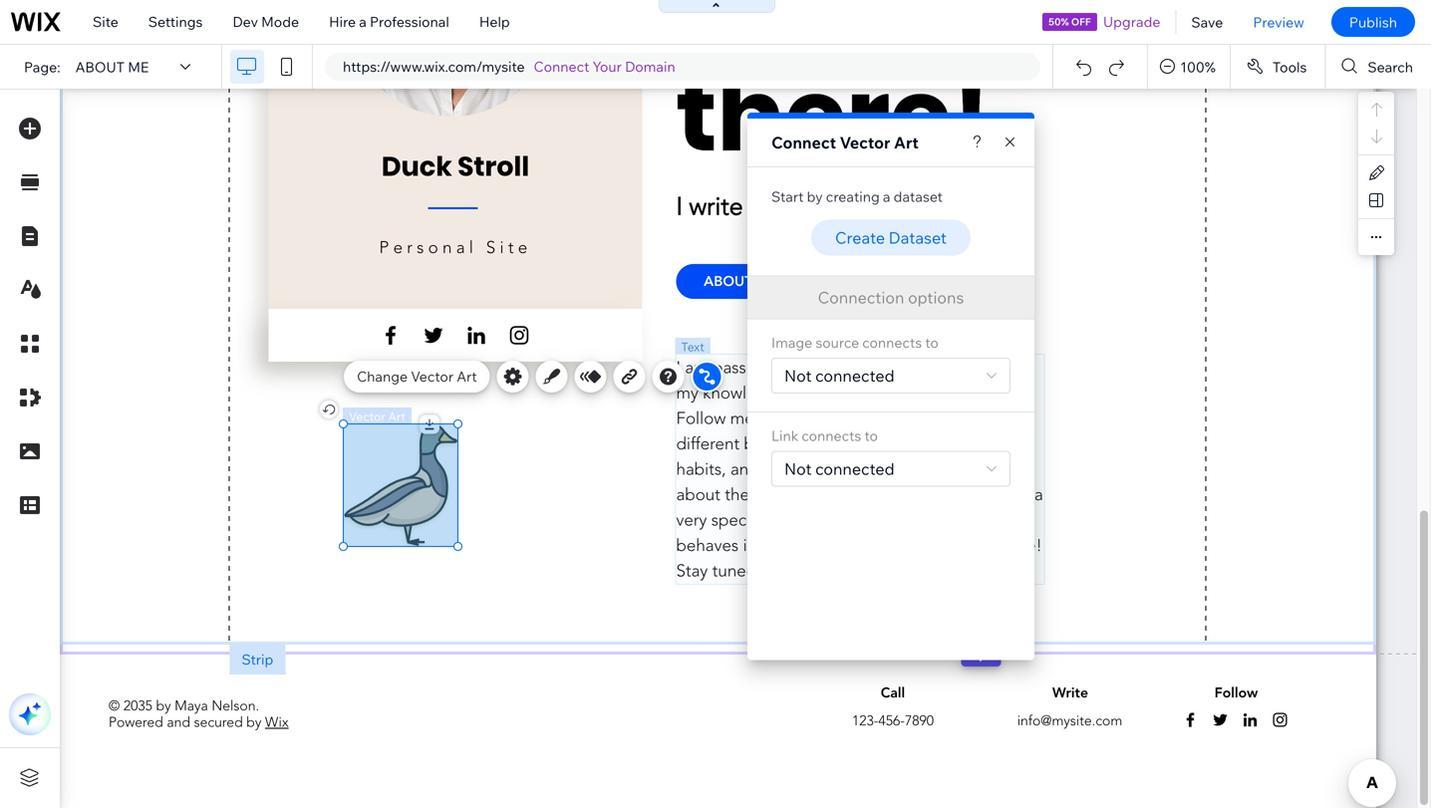 Task type: locate. For each thing, give the bounding box(es) containing it.
https://www.wix.com/mysite
[[343, 58, 525, 75]]

professional
[[370, 13, 450, 30]]

50% off
[[1049, 15, 1092, 28]]

100% button
[[1149, 45, 1230, 89]]

art
[[895, 133, 919, 153], [457, 368, 477, 385]]

0 vertical spatial connect
[[534, 58, 590, 75]]

1 vertical spatial vector
[[411, 368, 454, 385]]

0 horizontal spatial vector
[[411, 368, 454, 385]]

vector
[[840, 133, 891, 153], [411, 368, 454, 385]]

upgrade
[[1104, 13, 1161, 30]]

save button
[[1177, 0, 1239, 44]]

vector for connect
[[840, 133, 891, 153]]

100%
[[1181, 58, 1216, 76]]

strip
[[242, 651, 274, 669]]

me
[[128, 58, 149, 76]]

off
[[1072, 15, 1092, 28]]

change
[[357, 368, 408, 385]]

dev
[[233, 13, 258, 30]]

mode
[[261, 13, 299, 30]]

domain
[[625, 58, 676, 75]]

a
[[359, 13, 367, 30]]

hire a professional
[[329, 13, 450, 30]]

tools button
[[1231, 45, 1326, 89]]

connect
[[534, 58, 590, 75], [772, 133, 837, 153]]

preview
[[1254, 13, 1305, 31]]

0 vertical spatial art
[[895, 133, 919, 153]]

art for change vector art
[[457, 368, 477, 385]]

text
[[682, 340, 705, 354]]

1 horizontal spatial connect
[[772, 133, 837, 153]]

1 vertical spatial art
[[457, 368, 477, 385]]

50%
[[1049, 15, 1070, 28]]

1 vertical spatial connect
[[772, 133, 837, 153]]

0 horizontal spatial art
[[457, 368, 477, 385]]

1 horizontal spatial vector
[[840, 133, 891, 153]]

1 horizontal spatial art
[[895, 133, 919, 153]]

site
[[93, 13, 118, 30]]

0 vertical spatial vector
[[840, 133, 891, 153]]

help
[[480, 13, 510, 30]]

search button
[[1327, 45, 1432, 89]]



Task type: describe. For each thing, give the bounding box(es) containing it.
publish
[[1350, 13, 1398, 31]]

about
[[75, 58, 125, 76]]

your
[[593, 58, 622, 75]]

tools
[[1273, 58, 1308, 76]]

art for connect vector art
[[895, 133, 919, 153]]

dev mode
[[233, 13, 299, 30]]

publish button
[[1332, 7, 1416, 37]]

vector for change
[[411, 368, 454, 385]]

0 horizontal spatial connect
[[534, 58, 590, 75]]

https://www.wix.com/mysite connect your domain
[[343, 58, 676, 75]]

search
[[1368, 58, 1414, 76]]

save
[[1192, 13, 1224, 31]]

connect vector art
[[772, 133, 919, 153]]

settings
[[148, 13, 203, 30]]

hire
[[329, 13, 356, 30]]

preview button
[[1239, 0, 1320, 44]]

change vector art
[[357, 368, 477, 385]]

about me
[[75, 58, 149, 76]]



Task type: vqa. For each thing, say whether or not it's contained in the screenshot.
Payments
no



